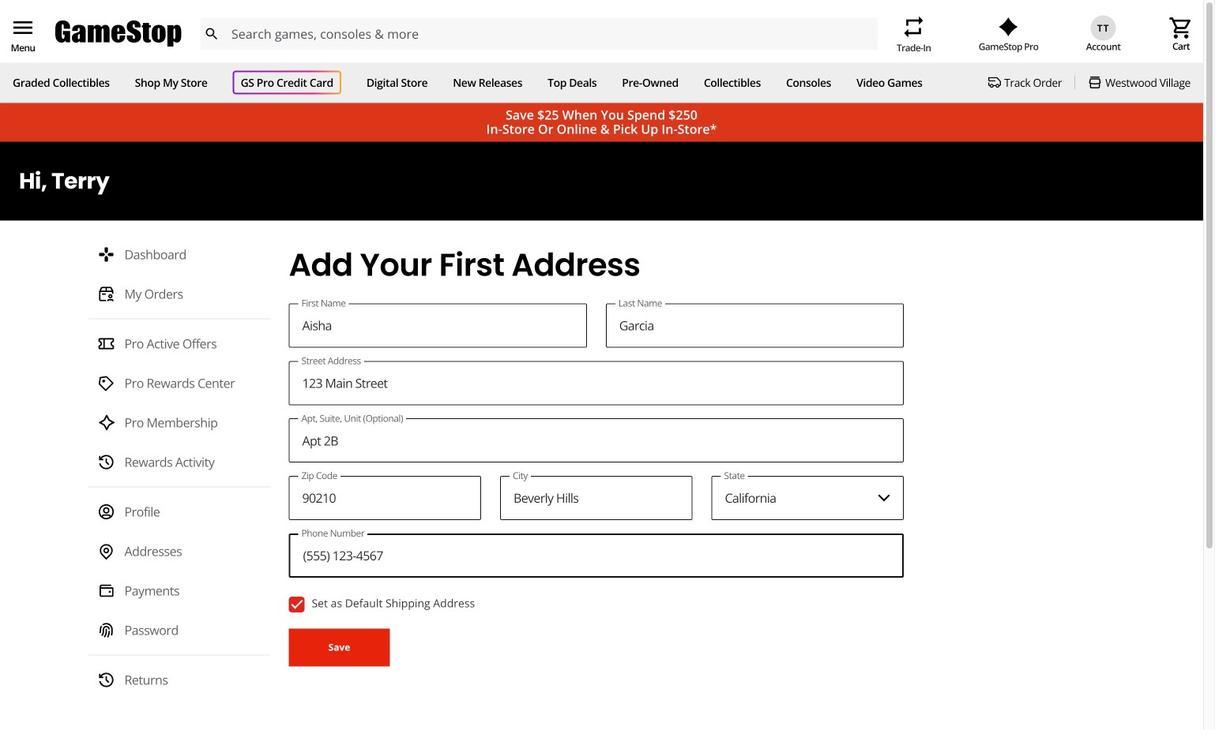 Task type: vqa. For each thing, say whether or not it's contained in the screenshot.
Addresses Icon
yes



Task type: locate. For each thing, give the bounding box(es) containing it.
None text field
[[289, 304, 587, 348], [606, 304, 904, 348], [289, 304, 587, 348], [606, 304, 904, 348]]

None search field
[[200, 18, 878, 50]]

profile icon image
[[98, 504, 115, 521]]

returns icon image
[[98, 672, 115, 690]]

pro membership icon image
[[98, 415, 115, 432]]

payments icon image
[[98, 583, 115, 600]]

gamestop image
[[55, 19, 182, 49]]

None text field
[[289, 361, 904, 406], [289, 419, 904, 463], [500, 476, 693, 521], [289, 534, 904, 578], [289, 361, 904, 406], [289, 419, 904, 463], [500, 476, 693, 521], [289, 534, 904, 578]]

gamestop pro icon image
[[999, 17, 1019, 36]]

my orders icon image
[[98, 286, 115, 303]]

None telephone field
[[289, 476, 481, 521]]

pro active offers icon image
[[98, 336, 115, 353]]

password icon image
[[98, 622, 115, 640]]

rewards activity icon image
[[98, 454, 115, 472]]



Task type: describe. For each thing, give the bounding box(es) containing it.
pro rewards center icon image
[[98, 375, 115, 393]]

addresses icon image
[[98, 543, 115, 561]]

dashboard icon image
[[98, 246, 115, 264]]

Search games, consoles & more search field
[[232, 18, 850, 50]]



